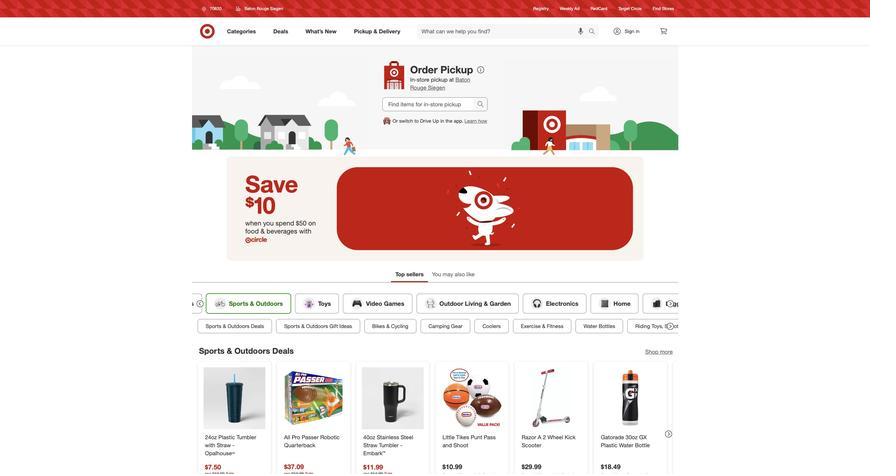 Task type: vqa. For each thing, say whether or not it's contained in the screenshot.
store
yes



Task type: locate. For each thing, give the bounding box(es) containing it.
sports
[[229, 300, 248, 307], [206, 323, 221, 329], [284, 323, 300, 329], [199, 346, 225, 356]]

0 vertical spatial pickup
[[354, 28, 372, 35]]

siegen down pickup
[[428, 84, 446, 91]]

more
[[660, 348, 673, 355]]

new
[[325, 28, 337, 35]]

straw down 40oz
[[363, 442, 378, 449]]

registry link
[[534, 6, 549, 12]]

rouge down in-
[[411, 84, 427, 91]]

or
[[393, 118, 398, 124]]

sports inside sports & outdoors deals button
[[206, 323, 221, 329]]

water left bottles
[[584, 323, 598, 329]]

food
[[245, 227, 259, 235]]

1 vertical spatial deals
[[251, 323, 264, 329]]

what's
[[306, 28, 324, 35]]

1 horizontal spatial with
[[299, 227, 312, 235]]

0 vertical spatial with
[[299, 227, 312, 235]]

tumbler inside 40oz stainless steel straw tumbler - embark™
[[379, 442, 399, 449]]

gatorade 30oz gx plastic water bottle link
[[601, 433, 660, 449]]

-
[[232, 442, 235, 449], [400, 442, 403, 449]]

0 horizontal spatial tumbler
[[237, 434, 256, 441]]

shop more
[[646, 348, 673, 355]]

70820
[[210, 6, 222, 11]]

2
[[543, 434, 546, 441]]

deals
[[273, 28, 288, 35], [251, 323, 264, 329], [272, 346, 294, 356]]

0 horizontal spatial plastic
[[218, 434, 235, 441]]

with inside the 24oz plastic tumbler with straw - opalhouse™
[[205, 442, 215, 449]]

registry
[[534, 6, 549, 11]]

sports & outdoors
[[229, 300, 283, 307]]

razor a 2 wheel kick scooter image
[[521, 367, 582, 429], [521, 367, 582, 429]]

all pro passer robotic quarterback image
[[283, 367, 345, 429], [283, 367, 345, 429]]

1 vertical spatial baton
[[456, 76, 471, 83]]

water bottles
[[584, 323, 616, 329]]

siegen up the deals link
[[270, 6, 283, 11]]

all pro passer robotic quarterback link
[[284, 433, 343, 449]]

0 horizontal spatial straw
[[217, 442, 231, 449]]

rouge inside baton rouge siegen
[[411, 84, 427, 91]]

in
[[636, 28, 640, 34], [441, 118, 445, 124]]

pickup up at
[[441, 63, 473, 76]]

1 vertical spatial with
[[205, 442, 215, 449]]

1 vertical spatial siegen
[[428, 84, 446, 91]]

1 vertical spatial water
[[619, 442, 634, 449]]

gatorade 30oz gx plastic water bottle
[[601, 434, 650, 449]]

1 horizontal spatial pickup
[[441, 63, 473, 76]]

circle
[[632, 6, 642, 11]]

exercise
[[521, 323, 541, 329]]

0 vertical spatial sports & outdoors deals
[[206, 323, 264, 329]]

you may also like link
[[428, 268, 479, 282]]

1 horizontal spatial tumbler
[[379, 442, 399, 449]]

electronics
[[546, 300, 579, 307]]

garden
[[490, 300, 511, 307]]

with
[[299, 227, 312, 235], [205, 442, 215, 449]]

sign
[[625, 28, 635, 34]]

and
[[443, 442, 452, 449]]

in right sign
[[636, 28, 640, 34]]

0 vertical spatial in
[[636, 28, 640, 34]]

steel
[[401, 434, 413, 441]]

1 horizontal spatial siegen
[[428, 84, 446, 91]]

redcard link
[[591, 6, 608, 12]]

- down steel
[[400, 442, 403, 449]]

rouge
[[257, 6, 269, 11], [411, 84, 427, 91]]

0 horizontal spatial -
[[232, 442, 235, 449]]

- inside 40oz stainless steel straw tumbler - embark™
[[400, 442, 403, 449]]

2 straw from the left
[[363, 442, 378, 449]]

1 horizontal spatial rouge
[[411, 84, 427, 91]]

0 horizontal spatial in
[[441, 118, 445, 124]]

sports & outdoors deals down sports & outdoors button
[[206, 323, 264, 329]]

baton inside dropdown button
[[245, 6, 256, 11]]

Find items for in-store pickup search field
[[383, 98, 474, 111]]

little tikes punt pass and shoot image
[[441, 367, 503, 429], [441, 367, 503, 429]]

1 horizontal spatial -
[[400, 442, 403, 449]]

in-store pickup at
[[411, 76, 456, 83]]

wheel
[[548, 434, 563, 441]]

drive
[[420, 118, 432, 124]]

beverages
[[267, 227, 298, 235]]

baton rouge siegen button
[[232, 2, 288, 15]]

with right the spend
[[299, 227, 312, 235]]

sports & outdoors button
[[206, 294, 291, 314]]

1 horizontal spatial straw
[[363, 442, 378, 449]]

baton up categories link
[[245, 6, 256, 11]]

0 vertical spatial water
[[584, 323, 598, 329]]

$18.49
[[601, 463, 621, 471]]

outdoor living & garden
[[440, 300, 511, 307]]

siegen
[[270, 6, 283, 11], [428, 84, 446, 91]]

riding toys, scooters & hoverboards button
[[628, 319, 730, 333]]

plastic right 24oz
[[218, 434, 235, 441]]

water down 30oz
[[619, 442, 634, 449]]

24oz plastic tumbler with straw - opalhouse™ image
[[204, 367, 265, 429], [204, 367, 265, 429]]

1 - from the left
[[232, 442, 235, 449]]

pickup
[[431, 76, 448, 83]]

coolers
[[483, 323, 501, 329]]

rouge inside dropdown button
[[257, 6, 269, 11]]

video
[[366, 300, 382, 307]]

riding
[[636, 323, 651, 329]]

0 horizontal spatial water
[[584, 323, 598, 329]]

- up opalhouse™
[[232, 442, 235, 449]]

home
[[614, 300, 631, 307]]

target
[[619, 6, 630, 11]]

0 vertical spatial siegen
[[270, 6, 283, 11]]

70820 button
[[198, 2, 229, 15]]

search button
[[586, 24, 603, 40]]

all
[[284, 434, 290, 441]]

1 horizontal spatial in
[[636, 28, 640, 34]]

plastic down gatorade
[[601, 442, 618, 449]]

& right scooters
[[688, 323, 691, 329]]

in right up
[[441, 118, 445, 124]]

$29.99
[[522, 463, 542, 471]]

0 vertical spatial tumbler
[[237, 434, 256, 441]]

baton rouge siegen down order pickup
[[411, 76, 471, 91]]

0 horizontal spatial pickup
[[354, 28, 372, 35]]

1 vertical spatial tumbler
[[379, 442, 399, 449]]

24oz plastic tumbler with straw - opalhouse™ link
[[205, 433, 264, 457]]

a
[[538, 434, 542, 441]]

baton
[[245, 6, 256, 11], [456, 76, 471, 83]]

straw up opalhouse™
[[217, 442, 231, 449]]

1 vertical spatial sports & outdoors deals
[[199, 346, 294, 356]]

with inside when you spend $50 on food & beverages with circle
[[299, 227, 312, 235]]

1 vertical spatial rouge
[[411, 84, 427, 91]]

$7.50
[[205, 463, 221, 471]]

0 horizontal spatial baton rouge siegen
[[245, 6, 283, 11]]

1 vertical spatial baton rouge siegen
[[411, 76, 471, 91]]

water inside button
[[584, 323, 598, 329]]

0 vertical spatial baton
[[245, 6, 256, 11]]

40oz stainless steel straw tumbler - embark™ image
[[362, 367, 424, 429], [362, 367, 424, 429]]

2 vertical spatial deals
[[272, 346, 294, 356]]

you may also like
[[432, 271, 475, 278]]

1 straw from the left
[[217, 442, 231, 449]]

0 horizontal spatial with
[[205, 442, 215, 449]]

gx
[[640, 434, 647, 441]]

outdoors inside button
[[228, 323, 250, 329]]

gift
[[330, 323, 338, 329]]

switch
[[400, 118, 413, 124]]

1 horizontal spatial baton rouge siegen
[[411, 76, 471, 91]]

- inside the 24oz plastic tumbler with straw - opalhouse™
[[232, 442, 235, 449]]

bikes & cycling
[[372, 323, 409, 329]]

1 horizontal spatial baton
[[456, 76, 471, 83]]

- for $7.50
[[232, 442, 235, 449]]

on
[[309, 219, 316, 227]]

0 horizontal spatial siegen
[[270, 6, 283, 11]]

40oz stainless steel straw tumbler - embark™
[[363, 434, 413, 457]]

0 vertical spatial rouge
[[257, 6, 269, 11]]

& up circle
[[261, 227, 265, 235]]

24oz
[[205, 434, 217, 441]]

sports & outdoors gift ideas
[[284, 323, 352, 329]]

0 vertical spatial baton rouge siegen
[[245, 6, 283, 11]]

all pro passer robotic quarterback
[[284, 434, 340, 449]]

find
[[653, 6, 661, 11]]

1 horizontal spatial plastic
[[601, 442, 618, 449]]

pickup left delivery
[[354, 28, 372, 35]]

video games button
[[343, 294, 412, 314]]

outdoors
[[256, 300, 283, 307], [228, 323, 250, 329], [306, 323, 328, 329], [234, 346, 270, 356]]

outdoor living & garden button
[[417, 294, 519, 314]]

straw inside 40oz stainless steel straw tumbler - embark™
[[363, 442, 378, 449]]

razor a 2 wheel kick scooter
[[522, 434, 576, 449]]

passer
[[302, 434, 319, 441]]

weekly
[[560, 6, 574, 11]]

plastic
[[218, 434, 235, 441], [601, 442, 618, 449]]

sports & outdoors deals down sports & outdoors deals button
[[199, 346, 294, 356]]

with down 24oz
[[205, 442, 215, 449]]

1 horizontal spatial water
[[619, 442, 634, 449]]

0 horizontal spatial rouge
[[257, 6, 269, 11]]

shop
[[646, 348, 659, 355]]

sports & outdoors deals inside sports & outdoors deals button
[[206, 323, 264, 329]]

gatorade 30oz gx plastic water bottle image
[[600, 367, 662, 429], [600, 367, 662, 429]]

home button
[[591, 294, 639, 314]]

1 vertical spatial plastic
[[601, 442, 618, 449]]

rouge up the deals link
[[257, 6, 269, 11]]

plastic inside the 24oz plastic tumbler with straw - opalhouse™
[[218, 434, 235, 441]]

baton rouge siegen up the deals link
[[245, 6, 283, 11]]

sports & outdoors deals
[[206, 323, 264, 329], [199, 346, 294, 356]]

straw inside the 24oz plastic tumbler with straw - opalhouse™
[[217, 442, 231, 449]]

learn how button
[[465, 117, 488, 124]]

2 - from the left
[[400, 442, 403, 449]]

camping gear
[[429, 323, 463, 329]]

pickup & delivery link
[[348, 24, 409, 39]]

tumbler inside the 24oz plastic tumbler with straw - opalhouse™
[[237, 434, 256, 441]]

0 horizontal spatial baton
[[245, 6, 256, 11]]

siegen inside baton rouge siegen
[[428, 84, 446, 91]]

circle
[[251, 235, 267, 243]]

scooters
[[665, 323, 686, 329]]

0 vertical spatial plastic
[[218, 434, 235, 441]]

baton right at
[[456, 76, 471, 83]]



Task type: describe. For each thing, give the bounding box(es) containing it.
deals inside sports & outdoors deals button
[[251, 323, 264, 329]]

fitness
[[547, 323, 564, 329]]

shop more button
[[646, 348, 673, 356]]

redcard
[[591, 6, 608, 11]]

& down sports & outdoors button
[[223, 323, 226, 329]]

find stores
[[653, 6, 675, 11]]

you
[[263, 219, 274, 227]]

when you spend $50 on food & beverages with circle
[[245, 219, 316, 243]]

tikes
[[456, 434, 469, 441]]

to
[[415, 118, 419, 124]]

bottles
[[599, 323, 616, 329]]

40oz
[[363, 434, 375, 441]]

deals link
[[268, 24, 297, 39]]

siegen inside baton rouge siegen dropdown button
[[270, 6, 283, 11]]

weekly ad link
[[560, 6, 580, 12]]

0 vertical spatial deals
[[273, 28, 288, 35]]

save
[[245, 170, 298, 198]]

store
[[417, 76, 430, 83]]

& down toys button
[[301, 323, 305, 329]]

riding toys, scooters & hoverboards
[[636, 323, 722, 329]]

1 vertical spatial in
[[441, 118, 445, 124]]

sign in link
[[607, 24, 651, 39]]

little tikes punt pass and shoot link
[[443, 433, 502, 449]]

what's new link
[[300, 24, 346, 39]]

punt
[[471, 434, 482, 441]]

$11.99
[[363, 463, 383, 471]]

baton inside baton rouge siegen
[[456, 76, 471, 83]]

the
[[446, 118, 453, 124]]

1 vertical spatial pickup
[[441, 63, 473, 76]]

camping
[[429, 323, 450, 329]]

& left fitness
[[542, 323, 546, 329]]

gear
[[451, 323, 463, 329]]

24oz plastic tumbler with straw - opalhouse™
[[205, 434, 256, 457]]

in-
[[411, 76, 417, 83]]

sports inside sports & outdoors button
[[229, 300, 248, 307]]

categories
[[227, 28, 256, 35]]

learn
[[465, 118, 477, 124]]

little tikes punt pass and shoot
[[443, 434, 496, 449]]

& inside when you spend $50 on food & beverages with circle
[[261, 227, 265, 235]]

like
[[467, 271, 475, 278]]

razor
[[522, 434, 536, 441]]

shoes button
[[153, 294, 202, 314]]

$10
[[245, 191, 276, 219]]

or switch to drive up in the app. learn how
[[393, 118, 488, 124]]

40oz stainless steel straw tumbler - embark™ link
[[363, 433, 423, 457]]

opalhouse™
[[205, 450, 235, 457]]

& right living at right
[[484, 300, 488, 307]]

exercise & fitness
[[521, 323, 564, 329]]

camping gear button
[[421, 319, 471, 333]]

& down sports & outdoors deals button
[[227, 346, 232, 356]]

what's new
[[306, 28, 337, 35]]

sign in
[[625, 28, 640, 34]]

pro
[[292, 434, 300, 441]]

sports & outdoors gift ideas button
[[276, 319, 360, 333]]

little
[[443, 434, 455, 441]]

& left delivery
[[374, 28, 378, 35]]

categories link
[[221, 24, 265, 39]]

cycling
[[391, 323, 409, 329]]

30oz
[[626, 434, 638, 441]]

sports inside sports & outdoors gift ideas button
[[284, 323, 300, 329]]

spend
[[276, 219, 294, 227]]

stainless
[[377, 434, 399, 441]]

sports & outdoors deals button
[[198, 319, 272, 333]]

baton rouge siegen inside dropdown button
[[245, 6, 283, 11]]

toys,
[[652, 323, 664, 329]]

outdoor
[[440, 300, 463, 307]]

- for $11.99
[[400, 442, 403, 449]]

luggage button
[[643, 294, 699, 314]]

kick
[[565, 434, 576, 441]]

video games
[[366, 300, 404, 307]]

What can we help you find? suggestions appear below search field
[[418, 24, 591, 39]]

find stores link
[[653, 6, 675, 12]]

bikes
[[372, 323, 385, 329]]

shoes
[[176, 300, 194, 307]]

exercise & fitness button
[[513, 319, 572, 333]]

toys
[[318, 300, 331, 307]]

toys button
[[295, 294, 339, 314]]

shoot
[[454, 442, 469, 449]]

you
[[432, 271, 442, 278]]

how
[[479, 118, 488, 124]]

bottle
[[635, 442, 650, 449]]

bikes & cycling button
[[364, 319, 417, 333]]

top sellers link
[[392, 268, 428, 282]]

& up sports & outdoors deals button
[[250, 300, 254, 307]]

weekly ad
[[560, 6, 580, 11]]

razor a 2 wheel kick scooter link
[[522, 433, 581, 449]]

water inside gatorade 30oz gx plastic water bottle
[[619, 442, 634, 449]]

target circle link
[[619, 6, 642, 12]]

target circle
[[619, 6, 642, 11]]

up
[[433, 118, 439, 124]]

plastic inside gatorade 30oz gx plastic water bottle
[[601, 442, 618, 449]]

& right bikes
[[387, 323, 390, 329]]

pickup & delivery
[[354, 28, 401, 35]]

at
[[450, 76, 454, 83]]

$10.99
[[443, 463, 462, 471]]

stores
[[663, 6, 675, 11]]



